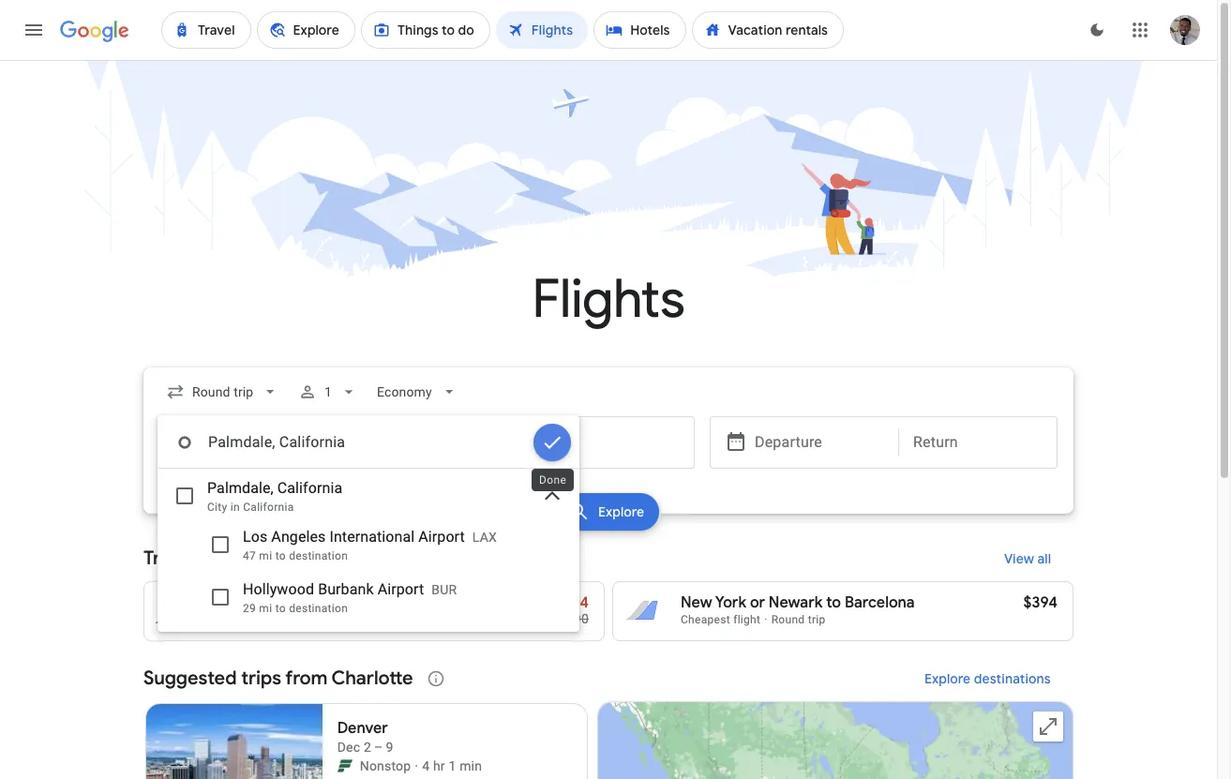 Task type: locate. For each thing, give the bounding box(es) containing it.
0 vertical spatial mi
[[259, 550, 272, 563]]

destination
[[289, 550, 348, 563], [289, 602, 348, 615]]

explore for explore
[[599, 504, 645, 521]]

barcelona down los angeles international airport lax 47 mi to destination at the bottom left of page
[[300, 594, 370, 613]]

0 vertical spatial explore
[[599, 504, 645, 521]]

mi right 29
[[259, 602, 272, 615]]

mi
[[259, 550, 272, 563], [259, 602, 272, 615]]

new for new york or newark to barcelona
[[681, 594, 713, 613]]

lax
[[473, 530, 497, 545]]

0 vertical spatial  image
[[245, 614, 249, 627]]

1 horizontal spatial  image
[[415, 757, 419, 776]]

to down hollywood
[[275, 602, 286, 615]]

dec
[[337, 740, 361, 755]]

tracked
[[144, 547, 213, 570]]

2 $394 from the left
[[1024, 594, 1058, 613]]

0 horizontal spatial round trip
[[252, 614, 307, 627]]

york up the cheapest flight
[[716, 594, 747, 613]]

list box
[[159, 469, 579, 631]]

tracked prices region
[[144, 537, 1074, 642]]

california up los
[[243, 501, 294, 514]]

trips
[[241, 667, 281, 691]]

prices
[[217, 547, 271, 570]]

main menu image
[[23, 19, 45, 41]]

1 mi from the top
[[259, 550, 272, 563]]

0 horizontal spatial new
[[212, 594, 244, 613]]

1 vertical spatial mi
[[259, 602, 272, 615]]

0 horizontal spatial explore
[[599, 504, 645, 521]]

0 vertical spatial destination
[[289, 550, 348, 563]]

1 up where else? text box at the bottom left of the page
[[325, 385, 332, 400]]

explore for explore destinations
[[925, 671, 972, 688]]

1 vertical spatial  image
[[415, 757, 419, 776]]

los
[[243, 528, 268, 546]]

round down "new york to barcelona"
[[252, 614, 286, 627]]

york
[[247, 594, 278, 613], [716, 594, 747, 613]]

1 horizontal spatial york
[[716, 594, 747, 613]]

barcelona
[[300, 594, 370, 613], [845, 594, 915, 613]]

tracked prices
[[144, 547, 271, 570]]

iberia
[[212, 614, 242, 627]]

394 US dollars text field
[[555, 594, 589, 613]]

round down the newark
[[772, 614, 805, 627]]

0 horizontal spatial trip
[[289, 614, 307, 627]]

2 round from the left
[[772, 614, 805, 627]]

0 horizontal spatial 1
[[325, 385, 332, 400]]

1 new from the left
[[212, 594, 244, 613]]

0 horizontal spatial barcelona
[[300, 594, 370, 613]]

frontier image
[[337, 759, 352, 774]]

1 horizontal spatial explore
[[925, 671, 972, 688]]

1 inside popup button
[[325, 385, 332, 400]]

done
[[539, 474, 566, 487]]

view all
[[1005, 551, 1052, 568]]

1 $394 from the left
[[555, 594, 589, 613]]

mi inside los angeles international airport lax 47 mi to destination
[[259, 550, 272, 563]]

0 horizontal spatial  image
[[245, 614, 249, 627]]

1 destination from the top
[[289, 550, 348, 563]]

round trip
[[252, 614, 307, 627], [772, 614, 826, 627]]

1 horizontal spatial new
[[681, 594, 713, 613]]

1 right the hr
[[449, 759, 456, 774]]

new up cheapest
[[681, 594, 713, 613]]

1 barcelona from the left
[[300, 594, 370, 613]]

to inside hollywood burbank airport bur 29 mi to destination
[[275, 602, 286, 615]]

mi right the 47
[[259, 550, 272, 563]]

explore right toggle nearby airports for palmdale, california icon
[[599, 504, 645, 521]]

1 trip from the left
[[289, 614, 307, 627]]

explore inside button
[[599, 504, 645, 521]]

$394
[[555, 594, 589, 613], [1024, 594, 1058, 613]]

1 horizontal spatial round trip
[[772, 614, 826, 627]]

$394 for $394 $390
[[555, 594, 589, 613]]

1 horizontal spatial barcelona
[[845, 594, 915, 613]]

cheapest flight
[[681, 614, 761, 627]]

all
[[1038, 551, 1052, 568]]

california up angeles
[[278, 479, 343, 497]]

los angeles international airport lax 47 mi to destination
[[243, 528, 497, 563]]

new up iberia
[[212, 594, 244, 613]]

1 vertical spatial destination
[[289, 602, 348, 615]]

 image right iberia
[[245, 614, 249, 627]]

explore inside button
[[925, 671, 972, 688]]

to down angeles
[[275, 550, 286, 563]]

1 vertical spatial california
[[243, 501, 294, 514]]

$394 for $394
[[1024, 594, 1058, 613]]

0 vertical spatial airport
[[419, 528, 465, 546]]

0 vertical spatial 1
[[325, 385, 332, 400]]

burbank
[[318, 581, 374, 599]]

2 destination from the top
[[289, 602, 348, 615]]

1 horizontal spatial 1
[[449, 759, 456, 774]]

trip down "new york to barcelona"
[[289, 614, 307, 627]]

explore destinations button
[[903, 657, 1074, 702]]

california
[[278, 479, 343, 497], [243, 501, 294, 514]]

york down prices
[[247, 594, 278, 613]]

list box inside enter your origin dialog
[[159, 469, 579, 631]]

airport left lax
[[419, 528, 465, 546]]

2 round trip from the left
[[772, 614, 826, 627]]

trip
[[289, 614, 307, 627], [808, 614, 826, 627]]

mi inside hollywood burbank airport bur 29 mi to destination
[[259, 602, 272, 615]]

angeles
[[271, 528, 326, 546]]

airport
[[419, 528, 465, 546], [378, 581, 424, 599]]

flight
[[734, 614, 761, 627]]

explore left destinations on the right bottom of the page
[[925, 671, 972, 688]]

nonstop
[[360, 759, 411, 774]]

None field
[[159, 375, 287, 409], [370, 375, 466, 409], [159, 375, 287, 409], [370, 375, 466, 409]]

york for or
[[716, 594, 747, 613]]

list box containing palmdale, california
[[159, 469, 579, 631]]

destination down angeles
[[289, 550, 348, 563]]

1 vertical spatial 1
[[449, 759, 456, 774]]

29
[[243, 602, 256, 615]]

newark
[[769, 594, 823, 613]]

0 horizontal spatial $394
[[555, 594, 589, 613]]

airport left 'bur'
[[378, 581, 424, 599]]

trip down new york or newark to barcelona
[[808, 614, 826, 627]]

47
[[243, 550, 256, 563]]

394 US dollars text field
[[1024, 594, 1058, 613]]

destination down burbank
[[289, 602, 348, 615]]

round
[[252, 614, 286, 627], [772, 614, 805, 627]]

barcelona right the newark
[[845, 594, 915, 613]]

1 vertical spatial airport
[[378, 581, 424, 599]]

 image
[[245, 614, 249, 627], [415, 757, 419, 776]]

1 horizontal spatial round
[[772, 614, 805, 627]]

round trip down "new york to barcelona"
[[252, 614, 307, 627]]

1 vertical spatial explore
[[925, 671, 972, 688]]

2 new from the left
[[681, 594, 713, 613]]

0 horizontal spatial round
[[252, 614, 286, 627]]

1 horizontal spatial trip
[[808, 614, 826, 627]]

hollywood
[[243, 581, 314, 599]]

0 horizontal spatial york
[[247, 594, 278, 613]]

international
[[330, 528, 415, 546]]

hr
[[433, 759, 445, 774]]

to
[[275, 550, 286, 563], [281, 594, 296, 613], [827, 594, 842, 613], [275, 602, 286, 615]]

2 york from the left
[[716, 594, 747, 613]]

$394 $390
[[555, 594, 589, 627]]

round trip down new york or newark to barcelona
[[772, 614, 826, 627]]

 image left 4
[[415, 757, 419, 776]]

 image inside tracked prices region
[[245, 614, 249, 627]]

1
[[325, 385, 332, 400], [449, 759, 456, 774]]

destination inside hollywood burbank airport bur 29 mi to destination
[[289, 602, 348, 615]]

to inside los angeles international airport lax 47 mi to destination
[[275, 550, 286, 563]]

new
[[212, 594, 244, 613], [681, 594, 713, 613]]

palmdale, california city in california
[[207, 479, 343, 514]]

1 horizontal spatial $394
[[1024, 594, 1058, 613]]

explore
[[599, 504, 645, 521], [925, 671, 972, 688]]

denver
[[337, 720, 388, 738]]

1 york from the left
[[247, 594, 278, 613]]

2 mi from the top
[[259, 602, 272, 615]]



Task type: describe. For each thing, give the bounding box(es) containing it.
1 inside suggested trips from charlotte region
[[449, 759, 456, 774]]

destination inside los angeles international airport lax 47 mi to destination
[[289, 550, 348, 563]]

2 trip from the left
[[808, 614, 826, 627]]

4 hr 1 min
[[422, 759, 482, 774]]

Where else? text field
[[207, 420, 530, 465]]

min
[[460, 759, 482, 774]]

from
[[285, 667, 328, 691]]

denver dec 2 – 9
[[337, 720, 394, 755]]

Departure text field
[[755, 417, 885, 468]]

suggested trips from charlotte region
[[144, 657, 1074, 780]]

airport inside los angeles international airport lax 47 mi to destination
[[419, 528, 465, 546]]

1 round trip from the left
[[252, 614, 307, 627]]

1 round from the left
[[252, 614, 286, 627]]

suggested
[[144, 667, 237, 691]]

palmdale,
[[207, 479, 274, 497]]

york for to
[[247, 594, 278, 613]]

enter your origin dialog
[[158, 416, 580, 632]]

Flight search field
[[129, 368, 1089, 632]]

charlotte
[[332, 667, 413, 691]]

flights
[[533, 266, 685, 333]]

cheapest
[[681, 614, 731, 627]]

2 barcelona from the left
[[845, 594, 915, 613]]

390 US dollars text field
[[559, 612, 589, 627]]

view
[[1005, 551, 1035, 568]]

done image
[[541, 432, 564, 454]]

Return text field
[[914, 417, 1043, 468]]

2 – 9
[[364, 740, 394, 755]]

bur
[[432, 583, 457, 598]]

new york or newark to barcelona
[[681, 594, 915, 613]]

to right 29
[[281, 594, 296, 613]]

explore button
[[558, 493, 660, 531]]

explore destinations
[[925, 671, 1052, 688]]

4
[[422, 759, 430, 774]]

toggle nearby airports for palmdale, california image
[[541, 485, 564, 508]]

new for new york to barcelona
[[212, 594, 244, 613]]

$390
[[559, 612, 589, 627]]

to right the newark
[[827, 594, 842, 613]]

hollywood burbank airport bur 29 mi to destination
[[243, 581, 457, 615]]

in
[[231, 501, 240, 514]]

or
[[750, 594, 766, 613]]

airport inside hollywood burbank airport bur 29 mi to destination
[[378, 581, 424, 599]]

destinations
[[975, 671, 1052, 688]]

1 button
[[291, 370, 366, 415]]

suggested trips from charlotte
[[144, 667, 413, 691]]

change appearance image
[[1075, 8, 1120, 53]]

city
[[207, 501, 228, 514]]

0 vertical spatial california
[[278, 479, 343, 497]]

new york to barcelona
[[212, 594, 370, 613]]



Task type: vqa. For each thing, say whether or not it's contained in the screenshot.
The Sat, Jan 13 "ELEMENT"
no



